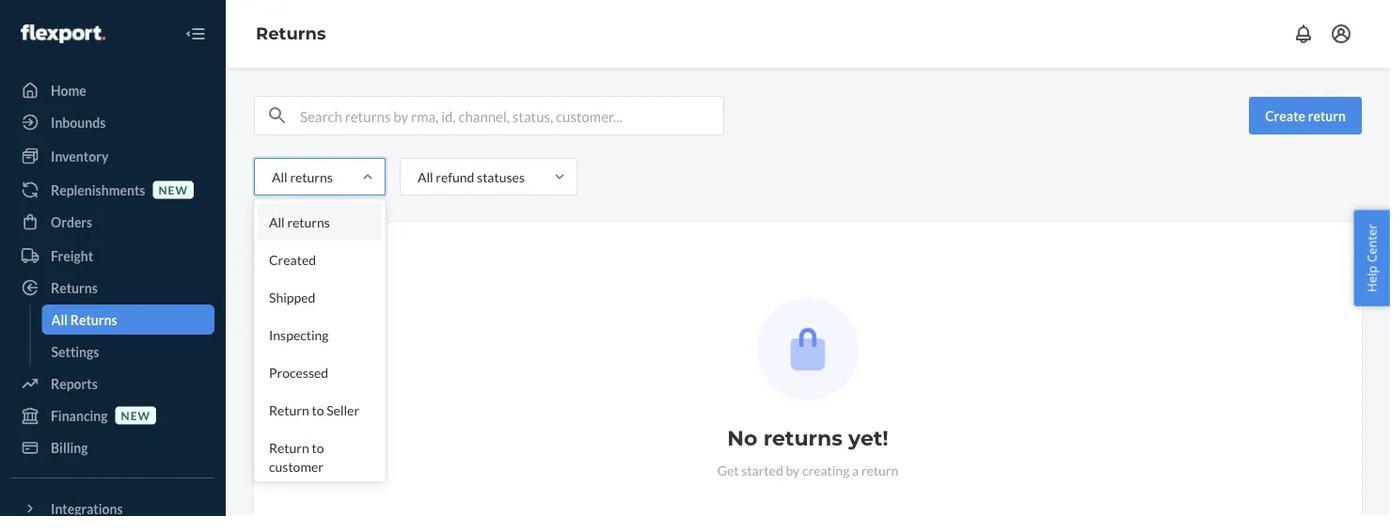 Task type: locate. For each thing, give the bounding box(es) containing it.
returns
[[290, 169, 333, 185], [287, 214, 330, 230], [764, 426, 843, 451]]

started
[[742, 463, 784, 479]]

get
[[718, 463, 739, 479]]

orders link
[[11, 207, 215, 237]]

return right create
[[1309, 108, 1347, 124]]

all returns
[[272, 169, 333, 185], [269, 214, 330, 230]]

1 vertical spatial returns link
[[11, 273, 215, 303]]

reports
[[51, 376, 98, 392]]

settings link
[[42, 337, 215, 367]]

a
[[853, 463, 859, 479]]

1 horizontal spatial new
[[159, 183, 188, 197]]

inventory link
[[11, 141, 215, 171]]

to up customer
[[312, 440, 324, 456]]

new up orders link
[[159, 183, 188, 197]]

1 vertical spatial new
[[121, 409, 151, 422]]

to for seller
[[312, 402, 324, 418]]

to left seller
[[312, 402, 324, 418]]

return right a
[[862, 463, 899, 479]]

return
[[269, 402, 309, 418], [269, 440, 309, 456]]

1 to from the top
[[312, 402, 324, 418]]

create return
[[1266, 108, 1347, 124]]

0 horizontal spatial return
[[862, 463, 899, 479]]

1 vertical spatial return
[[269, 440, 309, 456]]

1 vertical spatial returns
[[51, 280, 98, 296]]

to
[[312, 402, 324, 418], [312, 440, 324, 456]]

return for return to seller
[[269, 402, 309, 418]]

2 vertical spatial returns
[[764, 426, 843, 451]]

return to customer
[[269, 440, 324, 475]]

0 horizontal spatial returns link
[[11, 273, 215, 303]]

return inside return to customer
[[269, 440, 309, 456]]

inbounds link
[[11, 107, 215, 137]]

to inside return to customer
[[312, 440, 324, 456]]

return
[[1309, 108, 1347, 124], [862, 463, 899, 479]]

billing
[[51, 440, 88, 456]]

0 vertical spatial new
[[159, 183, 188, 197]]

home link
[[11, 75, 215, 105]]

no
[[728, 426, 758, 451]]

settings
[[51, 344, 99, 360]]

returns
[[256, 23, 326, 44], [51, 280, 98, 296], [70, 312, 117, 328]]

0 vertical spatial return
[[269, 402, 309, 418]]

new down "reports" link on the bottom left of page
[[121, 409, 151, 422]]

0 vertical spatial returns
[[256, 23, 326, 44]]

customer
[[269, 459, 324, 475]]

all
[[272, 169, 288, 185], [418, 169, 433, 185], [269, 214, 285, 230], [51, 312, 68, 328]]

to for customer
[[312, 440, 324, 456]]

returns link
[[256, 23, 326, 44], [11, 273, 215, 303]]

Search returns by rma, id, channel, status, customer... text field
[[300, 97, 724, 135]]

freight link
[[11, 241, 215, 271]]

1 horizontal spatial return
[[1309, 108, 1347, 124]]

all refund statuses
[[418, 169, 525, 185]]

inventory
[[51, 148, 109, 164]]

0 vertical spatial to
[[312, 402, 324, 418]]

orders
[[51, 214, 92, 230]]

0 vertical spatial all returns
[[272, 169, 333, 185]]

2 to from the top
[[312, 440, 324, 456]]

1 return from the top
[[269, 402, 309, 418]]

return up customer
[[269, 440, 309, 456]]

2 vertical spatial returns
[[70, 312, 117, 328]]

help center button
[[1355, 210, 1391, 307]]

1 horizontal spatial returns link
[[256, 23, 326, 44]]

new
[[159, 183, 188, 197], [121, 409, 151, 422]]

close navigation image
[[184, 23, 207, 45]]

1 vertical spatial returns
[[287, 214, 330, 230]]

create return button
[[1250, 97, 1363, 135]]

2 return from the top
[[269, 440, 309, 456]]

0 horizontal spatial new
[[121, 409, 151, 422]]

return down processed
[[269, 402, 309, 418]]

1 vertical spatial to
[[312, 440, 324, 456]]

0 vertical spatial return
[[1309, 108, 1347, 124]]

center
[[1364, 224, 1381, 263]]

create
[[1266, 108, 1306, 124]]



Task type: vqa. For each thing, say whether or not it's contained in the screenshot.
Information inside button
no



Task type: describe. For each thing, give the bounding box(es) containing it.
created
[[269, 252, 316, 268]]

open account menu image
[[1331, 23, 1353, 45]]

open notifications image
[[1293, 23, 1316, 45]]

flexport logo image
[[21, 24, 105, 43]]

all returns link
[[42, 305, 215, 335]]

get started by creating a return
[[718, 463, 899, 479]]

0 vertical spatial returns
[[290, 169, 333, 185]]

processed
[[269, 365, 329, 381]]

refund
[[436, 169, 475, 185]]

return to seller
[[269, 402, 360, 418]]

reports link
[[11, 369, 215, 399]]

help center
[[1364, 224, 1381, 293]]

home
[[51, 82, 86, 98]]

shipped
[[269, 289, 316, 305]]

return inside create return button
[[1309, 108, 1347, 124]]

1 vertical spatial return
[[862, 463, 899, 479]]

inbounds
[[51, 114, 106, 130]]

creating
[[803, 463, 850, 479]]

yet!
[[849, 426, 889, 451]]

billing link
[[11, 433, 215, 463]]

financing
[[51, 408, 108, 424]]

0 vertical spatial returns link
[[256, 23, 326, 44]]

1 vertical spatial all returns
[[269, 214, 330, 230]]

help
[[1364, 266, 1381, 293]]

all returns
[[51, 312, 117, 328]]

inspecting
[[269, 327, 329, 343]]

freight
[[51, 248, 93, 264]]

return for return to customer
[[269, 440, 309, 456]]

new for replenishments
[[159, 183, 188, 197]]

empty list image
[[757, 298, 860, 401]]

seller
[[327, 402, 360, 418]]

new for financing
[[121, 409, 151, 422]]

no returns yet!
[[728, 426, 889, 451]]

by
[[786, 463, 800, 479]]

statuses
[[477, 169, 525, 185]]

replenishments
[[51, 182, 145, 198]]



